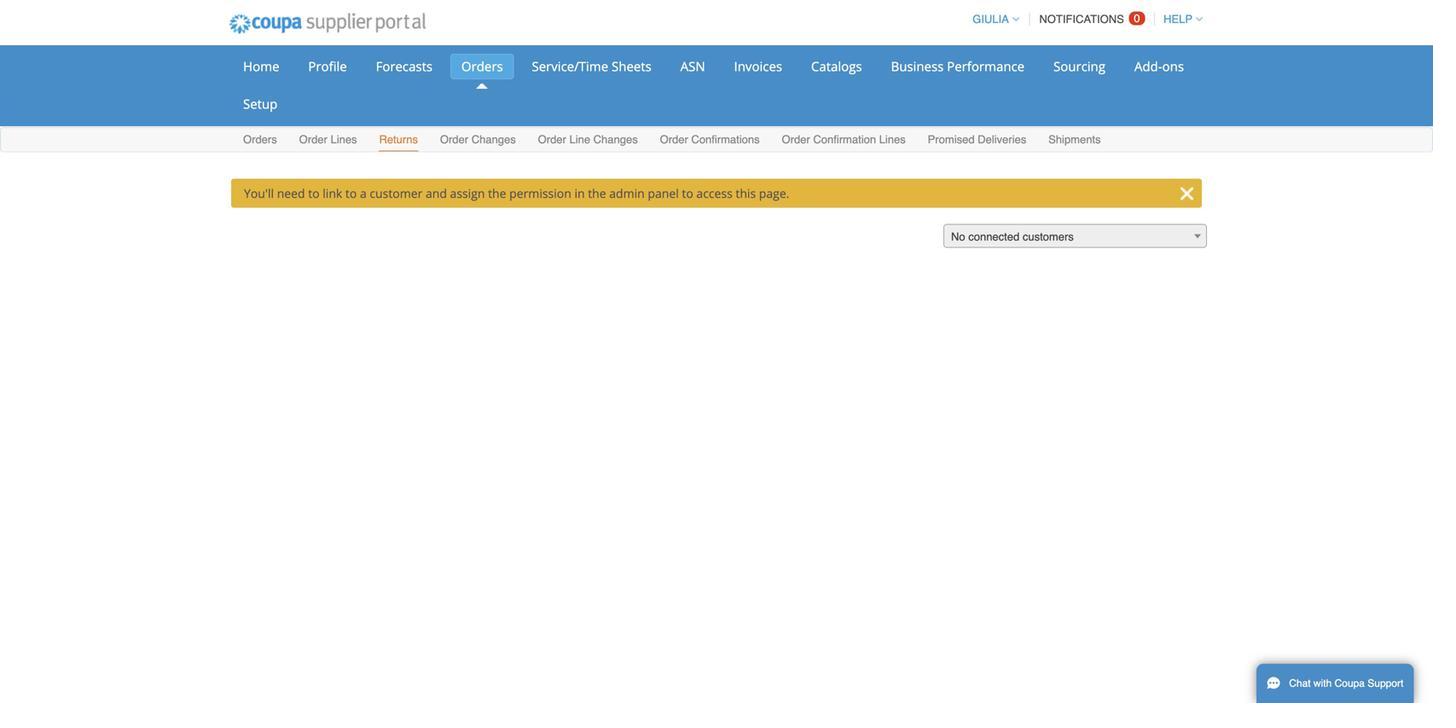 Task type: vqa. For each thing, say whether or not it's contained in the screenshot.
Your
no



Task type: locate. For each thing, give the bounding box(es) containing it.
order confirmation lines
[[782, 133, 906, 146]]

add-ons
[[1135, 58, 1184, 75]]

page.
[[759, 185, 790, 201]]

customer
[[370, 185, 423, 201]]

orders link up order changes
[[450, 54, 514, 79]]

0 horizontal spatial lines
[[331, 133, 357, 146]]

confirmations
[[691, 133, 760, 146]]

3 order from the left
[[538, 133, 566, 146]]

0 vertical spatial orders
[[462, 58, 503, 75]]

service/time sheets link
[[521, 54, 663, 79]]

orders down setup link
[[243, 133, 277, 146]]

sourcing link
[[1043, 54, 1117, 79]]

forecasts
[[376, 58, 433, 75]]

1 order from the left
[[299, 133, 328, 146]]

changes up you'll need to link to a customer and assign the permission in the admin panel to access this page.
[[472, 133, 516, 146]]

order left line
[[538, 133, 566, 146]]

service/time
[[532, 58, 608, 75]]

1 horizontal spatial the
[[588, 185, 606, 201]]

1 horizontal spatial orders
[[462, 58, 503, 75]]

returns link
[[378, 129, 419, 151]]

lines left returns
[[331, 133, 357, 146]]

sourcing
[[1054, 58, 1106, 75]]

lines right confirmation
[[879, 133, 906, 146]]

1 horizontal spatial changes
[[594, 133, 638, 146]]

giulia link
[[965, 13, 1019, 26]]

to left a
[[345, 185, 357, 201]]

1 vertical spatial orders link
[[242, 129, 278, 151]]

1 horizontal spatial lines
[[879, 133, 906, 146]]

order
[[299, 133, 328, 146], [440, 133, 468, 146], [538, 133, 566, 146], [660, 133, 688, 146], [782, 133, 810, 146]]

lines
[[331, 133, 357, 146], [879, 133, 906, 146]]

to
[[308, 185, 320, 201], [345, 185, 357, 201], [682, 185, 693, 201]]

2 changes from the left
[[594, 133, 638, 146]]

access
[[697, 185, 733, 201]]

order up the "assign"
[[440, 133, 468, 146]]

1 horizontal spatial orders link
[[450, 54, 514, 79]]

no connected customers
[[951, 230, 1074, 243]]

0 horizontal spatial the
[[488, 185, 506, 201]]

2 the from the left
[[588, 185, 606, 201]]

4 order from the left
[[660, 133, 688, 146]]

order up link
[[299, 133, 328, 146]]

order changes link
[[439, 129, 517, 151]]

to right panel
[[682, 185, 693, 201]]

orders link
[[450, 54, 514, 79], [242, 129, 278, 151]]

connected
[[969, 230, 1020, 243]]

1 to from the left
[[308, 185, 320, 201]]

permission
[[509, 185, 571, 201]]

the right in
[[588, 185, 606, 201]]

1 vertical spatial orders
[[243, 133, 277, 146]]

order left confirmations
[[660, 133, 688, 146]]

notifications
[[1040, 13, 1124, 26]]

1 horizontal spatial to
[[345, 185, 357, 201]]

0
[[1134, 12, 1140, 25]]

customers
[[1023, 230, 1074, 243]]

performance
[[947, 58, 1025, 75]]

the right the "assign"
[[488, 185, 506, 201]]

orders
[[462, 58, 503, 75], [243, 133, 277, 146]]

orders up order changes
[[462, 58, 503, 75]]

business performance
[[891, 58, 1025, 75]]

in
[[575, 185, 585, 201]]

the
[[488, 185, 506, 201], [588, 185, 606, 201]]

order left confirmation
[[782, 133, 810, 146]]

to left link
[[308, 185, 320, 201]]

5 order from the left
[[782, 133, 810, 146]]

2 order from the left
[[440, 133, 468, 146]]

0 horizontal spatial orders
[[243, 133, 277, 146]]

confirmation
[[813, 133, 876, 146]]

add-
[[1135, 58, 1163, 75]]

2 horizontal spatial to
[[682, 185, 693, 201]]

No connected customers text field
[[944, 225, 1206, 249]]

you'll need to link to a customer and assign the permission in the admin panel to access this page.
[[244, 185, 790, 201]]

no
[[951, 230, 965, 243]]

service/time sheets
[[532, 58, 652, 75]]

chat with coupa support button
[[1257, 664, 1414, 703]]

order lines link
[[298, 129, 358, 151]]

setup link
[[232, 91, 289, 117]]

order for order changes
[[440, 133, 468, 146]]

coupa
[[1335, 677, 1365, 689]]

orders link down setup link
[[242, 129, 278, 151]]

0 horizontal spatial to
[[308, 185, 320, 201]]

a
[[360, 185, 367, 201]]

this
[[736, 185, 756, 201]]

changes right line
[[594, 133, 638, 146]]

navigation containing notifications 0
[[965, 3, 1203, 36]]

order changes
[[440, 133, 516, 146]]

navigation
[[965, 3, 1203, 36]]

coupa supplier portal image
[[218, 3, 437, 45]]

promised deliveries
[[928, 133, 1027, 146]]

notifications 0
[[1040, 12, 1140, 26]]

catalogs
[[811, 58, 862, 75]]

line
[[569, 133, 590, 146]]

profile
[[308, 58, 347, 75]]

chat
[[1289, 677, 1311, 689]]

order for order confirmations
[[660, 133, 688, 146]]

0 horizontal spatial changes
[[472, 133, 516, 146]]

order for order lines
[[299, 133, 328, 146]]

changes
[[472, 133, 516, 146], [594, 133, 638, 146]]

returns
[[379, 133, 418, 146]]



Task type: describe. For each thing, give the bounding box(es) containing it.
business performance link
[[880, 54, 1036, 79]]

3 to from the left
[[682, 185, 693, 201]]

help link
[[1156, 13, 1203, 26]]

orders for top orders 'link'
[[462, 58, 503, 75]]

you'll
[[244, 185, 274, 201]]

home
[[243, 58, 279, 75]]

order confirmation lines link
[[781, 129, 907, 151]]

order for order line changes
[[538, 133, 566, 146]]

with
[[1314, 677, 1332, 689]]

2 lines from the left
[[879, 133, 906, 146]]

shipments
[[1049, 133, 1101, 146]]

giulia
[[973, 13, 1009, 26]]

shipments link
[[1048, 129, 1102, 151]]

setup
[[243, 95, 278, 113]]

1 changes from the left
[[472, 133, 516, 146]]

invoices
[[734, 58, 782, 75]]

admin
[[609, 185, 645, 201]]

chat with coupa support
[[1289, 677, 1404, 689]]

1 lines from the left
[[331, 133, 357, 146]]

asn
[[681, 58, 705, 75]]

order confirmations link
[[659, 129, 761, 151]]

profile link
[[297, 54, 358, 79]]

order lines
[[299, 133, 357, 146]]

deliveries
[[978, 133, 1027, 146]]

help
[[1164, 13, 1193, 26]]

orders for the leftmost orders 'link'
[[243, 133, 277, 146]]

assign
[[450, 185, 485, 201]]

and
[[426, 185, 447, 201]]

link
[[323, 185, 342, 201]]

promised
[[928, 133, 975, 146]]

No connected customers field
[[944, 224, 1207, 249]]

order line changes link
[[537, 129, 639, 151]]

catalogs link
[[800, 54, 873, 79]]

0 vertical spatial orders link
[[450, 54, 514, 79]]

forecasts link
[[365, 54, 444, 79]]

business
[[891, 58, 944, 75]]

asn link
[[669, 54, 716, 79]]

home link
[[232, 54, 291, 79]]

invoices link
[[723, 54, 793, 79]]

need
[[277, 185, 305, 201]]

add-ons link
[[1124, 54, 1195, 79]]

promised deliveries link
[[927, 129, 1027, 151]]

1 the from the left
[[488, 185, 506, 201]]

order confirmations
[[660, 133, 760, 146]]

0 horizontal spatial orders link
[[242, 129, 278, 151]]

order for order confirmation lines
[[782, 133, 810, 146]]

2 to from the left
[[345, 185, 357, 201]]

support
[[1368, 677, 1404, 689]]

panel
[[648, 185, 679, 201]]

order line changes
[[538, 133, 638, 146]]

sheets
[[612, 58, 652, 75]]

ons
[[1163, 58, 1184, 75]]



